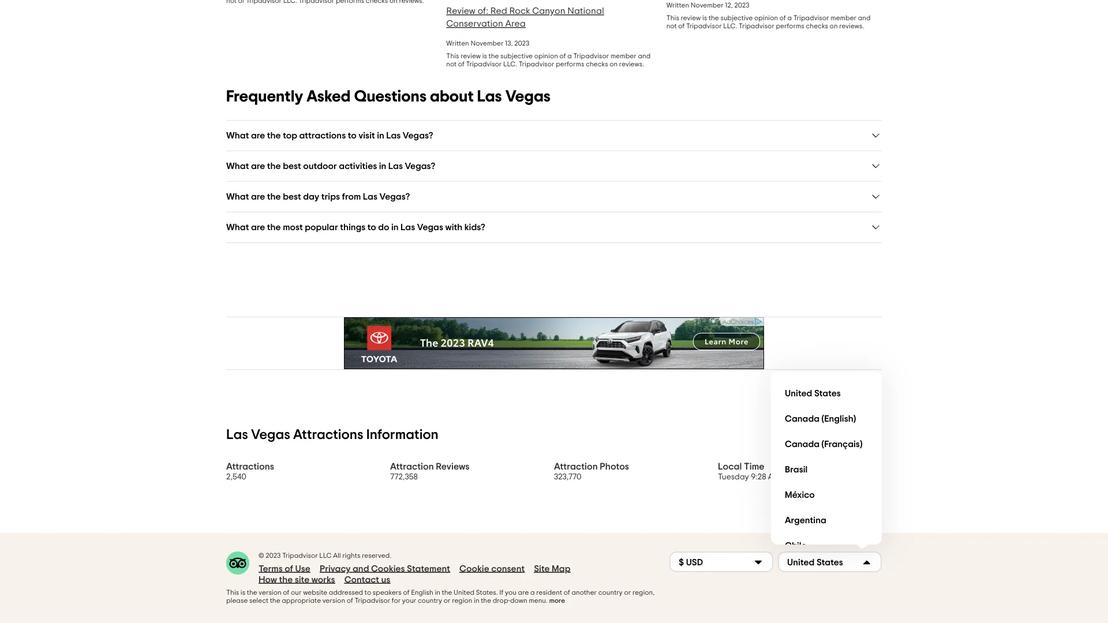Task type: locate. For each thing, give the bounding box(es) containing it.
1 vertical spatial opinion
[[535, 53, 558, 59]]

2 vertical spatial vegas?
[[380, 192, 410, 201]]

1 vertical spatial attractions
[[226, 462, 274, 472]]

to down the contact us
[[365, 590, 371, 597]]

0 vertical spatial member
[[831, 14, 857, 21]]

llc. inside the written november 13, 2023 this review is the subjective opinion of a tripadvisor member and not of tripadvisor llc. tripadvisor performs checks on reviews.
[[504, 61, 517, 68]]

brasil
[[785, 465, 808, 475]]

0 horizontal spatial opinion
[[535, 53, 558, 59]]

resident
[[537, 590, 562, 597]]

november left 12,
[[691, 2, 724, 9]]

las right "visit"
[[386, 131, 401, 140]]

not
[[667, 23, 677, 29], [447, 61, 457, 68]]

best left day at the top of page
[[283, 192, 301, 201]]

photos
[[600, 462, 630, 472]]

2 vertical spatial united
[[454, 590, 475, 597]]

member inside the written november 13, 2023 this review is the subjective opinion of a tripadvisor member and not of tripadvisor llc. tripadvisor performs checks on reviews.
[[611, 53, 637, 59]]

in inside 'dropdown button'
[[379, 161, 387, 171]]

4 what from the top
[[226, 223, 249, 232]]

.
[[496, 590, 498, 597]]

member for written november 12, 2023 this review is the subjective opinion of a tripadvisor member and not of tripadvisor llc. tripadvisor performs checks on reviews.
[[831, 14, 857, 21]]

review inside the written november 13, 2023 this review is the subjective opinion of a tripadvisor member and not of tripadvisor llc. tripadvisor performs checks on reviews.
[[461, 53, 481, 59]]

version down addressed
[[323, 598, 345, 605]]

this
[[667, 14, 680, 21], [447, 53, 459, 59], [226, 590, 239, 597]]

subjective inside written november 12, 2023 this review is the subjective opinion of a tripadvisor member and not of tripadvisor llc. tripadvisor performs checks on reviews.
[[721, 14, 753, 21]]

states up canada (english) "link"
[[815, 389, 841, 398]]

privacy and cookies statement link
[[320, 564, 450, 575]]

vegas left with
[[417, 223, 444, 232]]

best
[[283, 161, 301, 171], [283, 192, 301, 201]]

written for written november 13, 2023
[[447, 40, 469, 47]]

2023 for written november 13, 2023
[[515, 40, 530, 47]]

0 horizontal spatial not
[[447, 61, 457, 68]]

checks inside written november 12, 2023 this review is the subjective opinion of a tripadvisor member and not of tripadvisor llc. tripadvisor performs checks on reviews.
[[806, 23, 829, 29]]

1 horizontal spatial subjective
[[721, 14, 753, 21]]

country right another
[[599, 590, 623, 597]]

united states for 'united states' popup button
[[788, 558, 844, 568]]

frequently asked questions about las vegas
[[226, 88, 551, 105]]

1 horizontal spatial written
[[667, 2, 690, 9]]

written inside the written november 13, 2023 this review is the subjective opinion of a tripadvisor member and not of tripadvisor llc. tripadvisor performs checks on reviews.
[[447, 40, 469, 47]]

canyon
[[533, 6, 566, 16]]

0 horizontal spatial this
[[226, 590, 239, 597]]

2 horizontal spatial and
[[859, 14, 871, 21]]

1 vertical spatial not
[[447, 61, 457, 68]]

1 horizontal spatial opinion
[[755, 14, 779, 21]]

performs inside the written november 13, 2023 this review is the subjective opinion of a tripadvisor member and not of tripadvisor llc. tripadvisor performs checks on reviews.
[[556, 61, 585, 68]]

0 horizontal spatial november
[[471, 40, 504, 47]]

not for written november 12, 2023 this review is the subjective opinion of a tripadvisor member and not of tripadvisor llc. tripadvisor performs checks on reviews.
[[667, 23, 677, 29]]

1 vertical spatial subjective
[[501, 53, 533, 59]]

united inside 'united states' popup button
[[788, 558, 815, 568]]

2 canada from the top
[[785, 440, 820, 449]]

méxico link
[[781, 483, 873, 508]]

states for united states link
[[815, 389, 841, 398]]

1 vertical spatial on
[[610, 61, 618, 68]]

local
[[718, 462, 742, 472]]

are inside . if you are a resident of another country or region, please select the appropriate version of tripadvisor for your country or region in the drop-down menu.
[[518, 590, 529, 597]]

opinion inside the written november 13, 2023 this review is the subjective opinion of a tripadvisor member and not of tripadvisor llc. tripadvisor performs checks on reviews.
[[535, 53, 558, 59]]

canada up brasil
[[785, 440, 820, 449]]

review for written november 12, 2023
[[681, 14, 701, 21]]

subjective
[[721, 14, 753, 21], [501, 53, 533, 59]]

the inside 'dropdown button'
[[267, 131, 281, 140]]

not inside the written november 13, 2023 this review is the subjective opinion of a tripadvisor member and not of tripadvisor llc. tripadvisor performs checks on reviews.
[[447, 61, 457, 68]]

1 horizontal spatial 2023
[[515, 40, 530, 47]]

0 vertical spatial llc.
[[724, 23, 738, 29]]

vegas? inside 'dropdown button'
[[403, 131, 433, 140]]

0 vertical spatial canada
[[785, 415, 820, 424]]

reviews. inside the written november 13, 2023 this review is the subjective opinion of a tripadvisor member and not of tripadvisor llc. tripadvisor performs checks on reviews.
[[620, 61, 645, 68]]

in right "visit"
[[377, 131, 384, 140]]

2023 inside written november 12, 2023 this review is the subjective opinion of a tripadvisor member and not of tripadvisor llc. tripadvisor performs checks on reviews.
[[735, 2, 750, 9]]

2 horizontal spatial is
[[703, 14, 708, 21]]

with
[[445, 223, 463, 232]]

0 vertical spatial and
[[859, 14, 871, 21]]

subjective inside the written november 13, 2023 this review is the subjective opinion of a tripadvisor member and not of tripadvisor llc. tripadvisor performs checks on reviews.
[[501, 53, 533, 59]]

1 vertical spatial united
[[788, 558, 815, 568]]

0 horizontal spatial vegas
[[251, 428, 290, 442]]

2 vertical spatial states
[[476, 590, 496, 597]]

1 vertical spatial and
[[638, 53, 651, 59]]

attraction inside attraction photos 323,770
[[554, 462, 598, 472]]

1 horizontal spatial reviews.
[[840, 23, 865, 29]]

attractions 2,540
[[226, 462, 274, 482]]

0 vertical spatial on
[[830, 23, 838, 29]]

written left 12,
[[667, 2, 690, 9]]

opinion for written november 13, 2023
[[535, 53, 558, 59]]

0 vertical spatial or
[[625, 590, 631, 597]]

0 vertical spatial this
[[667, 14, 680, 21]]

menu.
[[529, 598, 548, 605]]

performs inside written november 12, 2023 this review is the subjective opinion of a tripadvisor member and not of tripadvisor llc. tripadvisor performs checks on reviews.
[[776, 23, 805, 29]]

1 vertical spatial canada
[[785, 440, 820, 449]]

review inside written november 12, 2023 this review is the subjective opinion of a tripadvisor member and not of tripadvisor llc. tripadvisor performs checks on reviews.
[[681, 14, 701, 21]]

2 what from the top
[[226, 161, 249, 171]]

this inside the written november 13, 2023 this review is the subjective opinion of a tripadvisor member and not of tripadvisor llc. tripadvisor performs checks on reviews.
[[447, 53, 459, 59]]

review
[[447, 6, 476, 16]]

and inside the written november 13, 2023 this review is the subjective opinion of a tripadvisor member and not of tripadvisor llc. tripadvisor performs checks on reviews.
[[638, 53, 651, 59]]

0 horizontal spatial on
[[610, 61, 618, 68]]

1 vertical spatial version
[[323, 598, 345, 605]]

november inside the written november 13, 2023 this review is the subjective opinion of a tripadvisor member and not of tripadvisor llc. tripadvisor performs checks on reviews.
[[471, 40, 504, 47]]

november for 13,
[[471, 40, 504, 47]]

country down "english"
[[418, 598, 442, 605]]

review of: red rock canyon national conservation area link
[[447, 6, 605, 28]]

0 vertical spatial reviews.
[[840, 23, 865, 29]]

a inside the written november 13, 2023 this review is the subjective opinion of a tripadvisor member and not of tripadvisor llc. tripadvisor performs checks on reviews.
[[568, 53, 572, 59]]

the inside 'dropdown button'
[[267, 161, 281, 171]]

llc. down 12,
[[724, 23, 738, 29]]

kids?
[[465, 223, 486, 232]]

2 vertical spatial 2023
[[266, 553, 281, 560]]

las inside 'dropdown button'
[[389, 161, 403, 171]]

2 horizontal spatial this
[[667, 14, 680, 21]]

1 horizontal spatial or
[[625, 590, 631, 597]]

2 horizontal spatial vegas
[[506, 88, 551, 105]]

2 attraction from the left
[[554, 462, 598, 472]]

on inside the written november 13, 2023 this review is the subjective opinion of a tripadvisor member and not of tripadvisor llc. tripadvisor performs checks on reviews.
[[610, 61, 618, 68]]

red
[[491, 6, 508, 16]]

0 vertical spatial a
[[788, 14, 792, 21]]

questions
[[354, 88, 427, 105]]

1 horizontal spatial checks
[[806, 23, 829, 29]]

written down conservation
[[447, 40, 469, 47]]

vegas up what are the top attractions to visit in las vegas? 'dropdown button'
[[506, 88, 551, 105]]

and
[[859, 14, 871, 21], [638, 53, 651, 59], [353, 564, 369, 574]]

1 horizontal spatial not
[[667, 23, 677, 29]]

written for written november 12, 2023
[[667, 2, 690, 9]]

vegas? for what are the best outdoor activities in las vegas?
[[405, 161, 436, 171]]

0 horizontal spatial llc.
[[504, 61, 517, 68]]

local time tuesday 9:28 am
[[718, 462, 780, 482]]

all
[[333, 553, 341, 560]]

drop-
[[493, 598, 510, 605]]

for
[[392, 598, 401, 605]]

2 best from the top
[[283, 192, 301, 201]]

united for 'united states' popup button
[[788, 558, 815, 568]]

best for day
[[283, 192, 301, 201]]

vegas up attractions 2,540
[[251, 428, 290, 442]]

las
[[477, 88, 502, 105], [386, 131, 401, 140], [389, 161, 403, 171], [363, 192, 378, 201], [401, 223, 415, 232], [226, 428, 248, 442]]

performs for written november 13, 2023
[[556, 61, 585, 68]]

united inside united states link
[[785, 389, 813, 398]]

0 vertical spatial not
[[667, 23, 677, 29]]

0 vertical spatial opinion
[[755, 14, 779, 21]]

0 horizontal spatial version
[[259, 590, 282, 597]]

this is the version of our website addressed to speakers of english in the united states
[[226, 590, 496, 597]]

are inside 'dropdown button'
[[251, 161, 265, 171]]

united states inside menu
[[785, 389, 841, 398]]

canada inside "link"
[[785, 415, 820, 424]]

1 attraction from the left
[[390, 462, 434, 472]]

1 horizontal spatial a
[[568, 53, 572, 59]]

(english)
[[822, 415, 857, 424]]

0 horizontal spatial member
[[611, 53, 637, 59]]

subjective down 12,
[[721, 14, 753, 21]]

best inside dropdown button
[[283, 192, 301, 201]]

is inside the written november 13, 2023 this review is the subjective opinion of a tripadvisor member and not of tripadvisor llc. tripadvisor performs checks on reviews.
[[483, 53, 487, 59]]

cookie
[[460, 564, 490, 574]]

0 vertical spatial united
[[785, 389, 813, 398]]

written november 13, 2023 this review is the subjective opinion of a tripadvisor member and not of tripadvisor llc. tripadvisor performs checks on reviews.
[[447, 40, 651, 68]]

2 vertical spatial a
[[531, 590, 535, 597]]

llc.
[[724, 23, 738, 29], [504, 61, 517, 68]]

what are the best outdoor activities in las vegas?
[[226, 161, 436, 171]]

0 horizontal spatial and
[[353, 564, 369, 574]]

written inside written november 12, 2023 this review is the subjective opinion of a tripadvisor member and not of tripadvisor llc. tripadvisor performs checks on reviews.
[[667, 2, 690, 9]]

in right region at left
[[474, 598, 480, 605]]

2023 right ©
[[266, 553, 281, 560]]

on inside written november 12, 2023 this review is the subjective opinion of a tripadvisor member and not of tripadvisor llc. tripadvisor performs checks on reviews.
[[830, 23, 838, 29]]

opinion inside written november 12, 2023 this review is the subjective opinion of a tripadvisor member and not of tripadvisor llc. tripadvisor performs checks on reviews.
[[755, 14, 779, 21]]

what for what are the most popular things to do in las vegas with kids?
[[226, 223, 249, 232]]

reviews. inside written november 12, 2023 this review is the subjective opinion of a tripadvisor member and not of tripadvisor llc. tripadvisor performs checks on reviews.
[[840, 23, 865, 29]]

0 horizontal spatial written
[[447, 40, 469, 47]]

0 horizontal spatial performs
[[556, 61, 585, 68]]

do
[[378, 223, 390, 232]]

1 horizontal spatial country
[[599, 590, 623, 597]]

united states for united states link
[[785, 389, 841, 398]]

checks for written november 13, 2023 this review is the subjective opinion of a tripadvisor member and not of tripadvisor llc. tripadvisor performs checks on reviews.
[[586, 61, 608, 68]]

the inside site map how the site works
[[279, 575, 293, 585]]

united up canada (english)
[[785, 389, 813, 398]]

canada for canada (français)
[[785, 440, 820, 449]]

vegas? inside dropdown button
[[380, 192, 410, 201]]

activities
[[339, 161, 377, 171]]

site map how the site works
[[259, 564, 571, 585]]

opinion
[[755, 14, 779, 21], [535, 53, 558, 59]]

attraction up 323,770
[[554, 462, 598, 472]]

reviews. for written november 12, 2023 this review is the subjective opinion of a tripadvisor member and not of tripadvisor llc. tripadvisor performs checks on reviews.
[[840, 23, 865, 29]]

canada (français)
[[785, 440, 863, 449]]

1 vertical spatial vegas?
[[405, 161, 436, 171]]

november inside written november 12, 2023 this review is the subjective opinion of a tripadvisor member and not of tripadvisor llc. tripadvisor performs checks on reviews.
[[691, 2, 724, 9]]

united down chile
[[788, 558, 815, 568]]

this for written november 12, 2023
[[667, 14, 680, 21]]

what are the best outdoor activities in las vegas? button
[[226, 161, 882, 172]]

our
[[291, 590, 302, 597]]

1 vertical spatial 2023
[[515, 40, 530, 47]]

not inside written november 12, 2023 this review is the subjective opinion of a tripadvisor member and not of tripadvisor llc. tripadvisor performs checks on reviews.
[[667, 23, 677, 29]]

reserved.
[[362, 553, 392, 560]]

in right "activities" on the left top
[[379, 161, 387, 171]]

1 horizontal spatial llc.
[[724, 23, 738, 29]]

region
[[452, 598, 473, 605]]

0 vertical spatial subjective
[[721, 14, 753, 21]]

consent
[[492, 564, 525, 574]]

this inside written november 12, 2023 this review is the subjective opinion of a tripadvisor member and not of tripadvisor llc. tripadvisor performs checks on reviews.
[[667, 14, 680, 21]]

1 vertical spatial member
[[611, 53, 637, 59]]

tuesday
[[718, 474, 749, 482]]

vegas
[[506, 88, 551, 105], [417, 223, 444, 232], [251, 428, 290, 442]]

$ usd
[[679, 558, 704, 568]]

website
[[303, 590, 328, 597]]

am
[[768, 474, 780, 482]]

1 what from the top
[[226, 131, 249, 140]]

2 vertical spatial and
[[353, 564, 369, 574]]

site
[[295, 575, 310, 585]]

or left region,
[[625, 590, 631, 597]]

attraction
[[390, 462, 434, 472], [554, 462, 598, 472]]

1 vertical spatial november
[[471, 40, 504, 47]]

1 vertical spatial a
[[568, 53, 572, 59]]

is
[[703, 14, 708, 21], [483, 53, 487, 59], [241, 590, 246, 597]]

canada for canada (english)
[[785, 415, 820, 424]]

attraction up 772,358
[[390, 462, 434, 472]]

0 vertical spatial is
[[703, 14, 708, 21]]

what inside 'dropdown button'
[[226, 161, 249, 171]]

0 vertical spatial november
[[691, 2, 724, 9]]

1 vertical spatial country
[[418, 598, 442, 605]]

0 horizontal spatial checks
[[586, 61, 608, 68]]

or
[[625, 590, 631, 597], [444, 598, 451, 605]]

how
[[259, 575, 277, 585]]

is for 13,
[[483, 53, 487, 59]]

1 vertical spatial review
[[461, 53, 481, 59]]

review of: red rock canyon national conservation area
[[447, 6, 605, 28]]

0 horizontal spatial attractions
[[226, 462, 274, 472]]

0 horizontal spatial is
[[241, 590, 246, 597]]

vegas inside the what are the most popular things to do in las vegas with kids? dropdown button
[[417, 223, 444, 232]]

2023 inside the written november 13, 2023 this review is the subjective opinion of a tripadvisor member and not of tripadvisor llc. tripadvisor performs checks on reviews.
[[515, 40, 530, 47]]

united states inside popup button
[[788, 558, 844, 568]]

1 horizontal spatial review
[[681, 14, 701, 21]]

0 vertical spatial vegas?
[[403, 131, 433, 140]]

2023 right 12,
[[735, 2, 750, 9]]

1 vertical spatial best
[[283, 192, 301, 201]]

1 vertical spatial or
[[444, 598, 451, 605]]

states for 'united states' popup button
[[817, 558, 844, 568]]

1 horizontal spatial vegas
[[417, 223, 444, 232]]

about
[[430, 88, 474, 105]]

a inside written november 12, 2023 this review is the subjective opinion of a tripadvisor member and not of tripadvisor llc. tripadvisor performs checks on reviews.
[[788, 14, 792, 21]]

canada (english)
[[785, 415, 857, 424]]

us
[[381, 575, 391, 585]]

0 horizontal spatial a
[[531, 590, 535, 597]]

united states up canada (english)
[[785, 389, 841, 398]]

0 vertical spatial performs
[[776, 23, 805, 29]]

in right do
[[392, 223, 399, 232]]

checks inside the written november 13, 2023 this review is the subjective opinion of a tripadvisor member and not of tripadvisor llc. tripadvisor performs checks on reviews.
[[586, 61, 608, 68]]

1 vertical spatial written
[[447, 40, 469, 47]]

3 what from the top
[[226, 192, 249, 201]]

best inside 'dropdown button'
[[283, 161, 301, 171]]

0 vertical spatial written
[[667, 2, 690, 9]]

best for outdoor
[[283, 161, 301, 171]]

cookie consent button
[[460, 564, 525, 575]]

terms of use link
[[259, 564, 311, 575]]

your
[[402, 598, 417, 605]]

$
[[679, 558, 684, 568]]

1 canada from the top
[[785, 415, 820, 424]]

united states button
[[778, 552, 882, 573]]

méxico
[[785, 491, 815, 500]]

area
[[506, 19, 526, 28]]

states left if at the left bottom
[[476, 590, 496, 597]]

or left region at left
[[444, 598, 451, 605]]

attraction for attraction photos
[[554, 462, 598, 472]]

2023 for written november 12, 2023
[[735, 2, 750, 9]]

llc. down 13,
[[504, 61, 517, 68]]

of
[[780, 14, 786, 21], [679, 23, 685, 29], [560, 53, 566, 59], [458, 61, 465, 68], [285, 564, 293, 574], [283, 590, 290, 597], [403, 590, 410, 597], [564, 590, 570, 597], [347, 598, 353, 605]]

member inside written november 12, 2023 this review is the subjective opinion of a tripadvisor member and not of tripadvisor llc. tripadvisor performs checks on reviews.
[[831, 14, 857, 21]]

1 vertical spatial vegas
[[417, 223, 444, 232]]

1 horizontal spatial november
[[691, 2, 724, 9]]

in inside dropdown button
[[392, 223, 399, 232]]

what
[[226, 131, 249, 140], [226, 161, 249, 171], [226, 192, 249, 201], [226, 223, 249, 232]]

0 vertical spatial attractions
[[293, 428, 364, 442]]

what inside 'dropdown button'
[[226, 131, 249, 140]]

in
[[377, 131, 384, 140], [379, 161, 387, 171], [392, 223, 399, 232], [435, 590, 441, 597], [474, 598, 480, 605]]

2023 right 13,
[[515, 40, 530, 47]]

performs for written november 12, 2023
[[776, 23, 805, 29]]

november left 13,
[[471, 40, 504, 47]]

is inside written november 12, 2023 this review is the subjective opinion of a tripadvisor member and not of tripadvisor llc. tripadvisor performs checks on reviews.
[[703, 14, 708, 21]]

1 vertical spatial checks
[[586, 61, 608, 68]]

0 vertical spatial states
[[815, 389, 841, 398]]

version inside . if you are a resident of another country or region, please select the appropriate version of tripadvisor for your country or region in the drop-down menu.
[[323, 598, 345, 605]]

site map link
[[534, 564, 571, 575]]

attraction inside attraction reviews 772,358
[[390, 462, 434, 472]]

states inside popup button
[[817, 558, 844, 568]]

national
[[568, 6, 605, 16]]

and inside written november 12, 2023 this review is the subjective opinion of a tripadvisor member and not of tripadvisor llc. tripadvisor performs checks on reviews.
[[859, 14, 871, 21]]

0 vertical spatial 2023
[[735, 2, 750, 9]]

1 best from the top
[[283, 161, 301, 171]]

best left outdoor
[[283, 161, 301, 171]]

to left "visit"
[[348, 131, 357, 140]]

1 vertical spatial to
[[368, 223, 376, 232]]

llc. inside written november 12, 2023 this review is the subjective opinion of a tripadvisor member and not of tripadvisor llc. tripadvisor performs checks on reviews.
[[724, 23, 738, 29]]

are for what are the best day trips from las vegas?
[[251, 192, 265, 201]]

llc. for 13,
[[504, 61, 517, 68]]

vegas?
[[403, 131, 433, 140], [405, 161, 436, 171], [380, 192, 410, 201]]

$ usd button
[[670, 552, 774, 573]]

united states down chile
[[788, 558, 844, 568]]

1 vertical spatial this
[[447, 53, 459, 59]]

0 vertical spatial united states
[[785, 389, 841, 398]]

are inside 'dropdown button'
[[251, 131, 265, 140]]

vegas? inside 'dropdown button'
[[405, 161, 436, 171]]

version down how
[[259, 590, 282, 597]]

to left do
[[368, 223, 376, 232]]

subjective down 13,
[[501, 53, 533, 59]]

menu
[[772, 372, 882, 559]]

las right "activities" on the left top
[[389, 161, 403, 171]]

united states
[[785, 389, 841, 398], [788, 558, 844, 568]]

performs
[[776, 23, 805, 29], [556, 61, 585, 68]]

canada up canada (français)
[[785, 415, 820, 424]]

attractions
[[299, 131, 346, 140]]

2 horizontal spatial 2023
[[735, 2, 750, 9]]

0 horizontal spatial 2023
[[266, 553, 281, 560]]

1 vertical spatial performs
[[556, 61, 585, 68]]

1 horizontal spatial and
[[638, 53, 651, 59]]

1 horizontal spatial version
[[323, 598, 345, 605]]

2 vertical spatial to
[[365, 590, 371, 597]]

0 horizontal spatial attraction
[[390, 462, 434, 472]]

1 horizontal spatial this
[[447, 53, 459, 59]]

united up region at left
[[454, 590, 475, 597]]

0 horizontal spatial reviews.
[[620, 61, 645, 68]]

states down argentina link
[[817, 558, 844, 568]]



Task type: vqa. For each thing, say whether or not it's contained in the screenshot.
14 to the left
no



Task type: describe. For each thing, give the bounding box(es) containing it.
las right from
[[363, 192, 378, 201]]

argentina
[[785, 516, 827, 526]]

frequently
[[226, 88, 303, 105]]

323,770
[[554, 474, 582, 482]]

to inside 'dropdown button'
[[348, 131, 357, 140]]

most
[[283, 223, 303, 232]]

contact
[[345, 575, 379, 585]]

statement
[[407, 564, 450, 574]]

things
[[340, 223, 366, 232]]

0 horizontal spatial country
[[418, 598, 442, 605]]

the inside the written november 13, 2023 this review is the subjective opinion of a tripadvisor member and not of tripadvisor llc. tripadvisor performs checks on reviews.
[[489, 53, 499, 59]]

opinion for written november 12, 2023
[[755, 14, 779, 21]]

brasil link
[[781, 457, 873, 483]]

las up attractions 2,540
[[226, 428, 248, 442]]

0 vertical spatial version
[[259, 590, 282, 597]]

argentina link
[[781, 508, 873, 534]]

site
[[534, 564, 550, 574]]

on for written november 13, 2023 this review is the subjective opinion of a tripadvisor member and not of tripadvisor llc. tripadvisor performs checks on reviews.
[[610, 61, 618, 68]]

asked
[[307, 88, 351, 105]]

what are the most popular things to do in las vegas with kids?
[[226, 223, 486, 232]]

what are the top attractions to visit in las vegas? button
[[226, 130, 882, 141]]

© 2023 tripadvisor llc all rights reserved.
[[259, 553, 392, 560]]

rock
[[510, 6, 531, 16]]

13,
[[505, 40, 513, 47]]

map
[[552, 564, 571, 574]]

on for written november 12, 2023 this review is the subjective opinion of a tripadvisor member and not of tripadvisor llc. tripadvisor performs checks on reviews.
[[830, 23, 838, 29]]

rights
[[343, 553, 361, 560]]

in right "english"
[[435, 590, 441, 597]]

are for what are the top attractions to visit in las vegas?
[[251, 131, 265, 140]]

attraction for attraction reviews
[[390, 462, 434, 472]]

. if you are a resident of another country or region, please select the appropriate version of tripadvisor for your country or region in the drop-down menu.
[[226, 590, 655, 605]]

and for written november 12, 2023 this review is the subjective opinion of a tripadvisor member and not of tripadvisor llc. tripadvisor performs checks on reviews.
[[859, 14, 871, 21]]

review for written november 13, 2023
[[461, 53, 481, 59]]

0 vertical spatial country
[[599, 590, 623, 597]]

chile link
[[781, 534, 873, 559]]

speakers
[[373, 590, 402, 597]]

november for 12,
[[691, 2, 724, 9]]

select
[[249, 598, 269, 605]]

are for what are the best outdoor activities in las vegas?
[[251, 161, 265, 171]]

chile
[[785, 542, 807, 551]]

0 horizontal spatial or
[[444, 598, 451, 605]]

appropriate
[[282, 598, 321, 605]]

0 vertical spatial vegas
[[506, 88, 551, 105]]

from
[[342, 192, 361, 201]]

conservation
[[447, 19, 504, 28]]

©
[[259, 553, 264, 560]]

terms of use
[[259, 564, 311, 574]]

attraction reviews 772,358
[[390, 462, 470, 482]]

if
[[500, 590, 504, 597]]

cookies
[[371, 564, 405, 574]]

united for united states link
[[785, 389, 813, 398]]

cookie consent
[[460, 564, 525, 574]]

contact us
[[345, 575, 391, 585]]

the inside written november 12, 2023 this review is the subjective opinion of a tripadvisor member and not of tripadvisor llc. tripadvisor performs checks on reviews.
[[709, 14, 719, 21]]

las right the about
[[477, 88, 502, 105]]

is for 12,
[[703, 14, 708, 21]]

popular
[[305, 223, 338, 232]]

what for what are the best outdoor activities in las vegas?
[[226, 161, 249, 171]]

information
[[367, 428, 439, 442]]

contact us link
[[345, 575, 391, 586]]

day
[[303, 192, 320, 201]]

12,
[[726, 2, 733, 9]]

usd
[[686, 558, 704, 568]]

use
[[295, 564, 311, 574]]

what for what are the top attractions to visit in las vegas?
[[226, 131, 249, 140]]

region,
[[633, 590, 655, 597]]

las inside 'dropdown button'
[[386, 131, 401, 140]]

top
[[283, 131, 297, 140]]

las vegas attractions information
[[226, 428, 439, 442]]

canada (english) link
[[781, 407, 873, 432]]

are for what are the most popular things to do in las vegas with kids?
[[251, 223, 265, 232]]

addressed
[[329, 590, 363, 597]]

what are the top attractions to visit in las vegas?
[[226, 131, 433, 140]]

terms
[[259, 564, 283, 574]]

reviews. for written november 13, 2023 this review is the subjective opinion of a tripadvisor member and not of tripadvisor llc. tripadvisor performs checks on reviews.
[[620, 61, 645, 68]]

2,540
[[226, 474, 246, 482]]

visit
[[359, 131, 375, 140]]

written november 12, 2023 this review is the subjective opinion of a tripadvisor member and not of tripadvisor llc. tripadvisor performs checks on reviews.
[[667, 2, 871, 29]]

canada (français) link
[[781, 432, 873, 457]]

llc
[[320, 553, 332, 560]]

reviews
[[436, 462, 470, 472]]

9:28
[[751, 474, 767, 482]]

tripadvisor inside . if you are a resident of another country or region, please select the appropriate version of tripadvisor for your country or region in the drop-down menu.
[[355, 598, 391, 605]]

vegas? for what are the best day trips from las vegas?
[[380, 192, 410, 201]]

what are the most popular things to do in las vegas with kids? button
[[226, 222, 882, 233]]

privacy and cookies statement
[[320, 564, 450, 574]]

another
[[572, 590, 597, 597]]

advertisement region
[[344, 318, 765, 370]]

2 vertical spatial vegas
[[251, 428, 290, 442]]

english
[[411, 590, 434, 597]]

subjective for 13,
[[501, 53, 533, 59]]

more
[[550, 598, 565, 605]]

what for what are the best day trips from las vegas?
[[226, 192, 249, 201]]

how the site works link
[[259, 575, 335, 586]]

1 horizontal spatial attractions
[[293, 428, 364, 442]]

not for written november 13, 2023 this review is the subjective opinion of a tripadvisor member and not of tripadvisor llc. tripadvisor performs checks on reviews.
[[447, 61, 457, 68]]

checks for written november 12, 2023 this review is the subjective opinion of a tripadvisor member and not of tripadvisor llc. tripadvisor performs checks on reviews.
[[806, 23, 829, 29]]

and for written november 13, 2023 this review is the subjective opinion of a tripadvisor member and not of tripadvisor llc. tripadvisor performs checks on reviews.
[[638, 53, 651, 59]]

in inside . if you are a resident of another country or region, please select the appropriate version of tripadvisor for your country or region in the drop-down menu.
[[474, 598, 480, 605]]

this for written november 13, 2023
[[447, 53, 459, 59]]

llc. for 12,
[[724, 23, 738, 29]]

to inside dropdown button
[[368, 223, 376, 232]]

you
[[505, 590, 517, 597]]

2 vertical spatial is
[[241, 590, 246, 597]]

subjective for 12,
[[721, 14, 753, 21]]

down
[[510, 598, 528, 605]]

(français)
[[822, 440, 863, 449]]

what are the best day trips from las vegas? button
[[226, 191, 882, 203]]

772,358
[[390, 474, 418, 482]]

menu containing united states
[[772, 372, 882, 559]]

a inside . if you are a resident of another country or region, please select the appropriate version of tripadvisor for your country or region in the drop-down menu.
[[531, 590, 535, 597]]

attraction photos 323,770
[[554, 462, 630, 482]]

a for written november 13, 2023
[[568, 53, 572, 59]]

time
[[744, 462, 765, 472]]

a for written november 12, 2023
[[788, 14, 792, 21]]

las right do
[[401, 223, 415, 232]]

in inside 'dropdown button'
[[377, 131, 384, 140]]

member for written november 13, 2023 this review is the subjective opinion of a tripadvisor member and not of tripadvisor llc. tripadvisor performs checks on reviews.
[[611, 53, 637, 59]]



